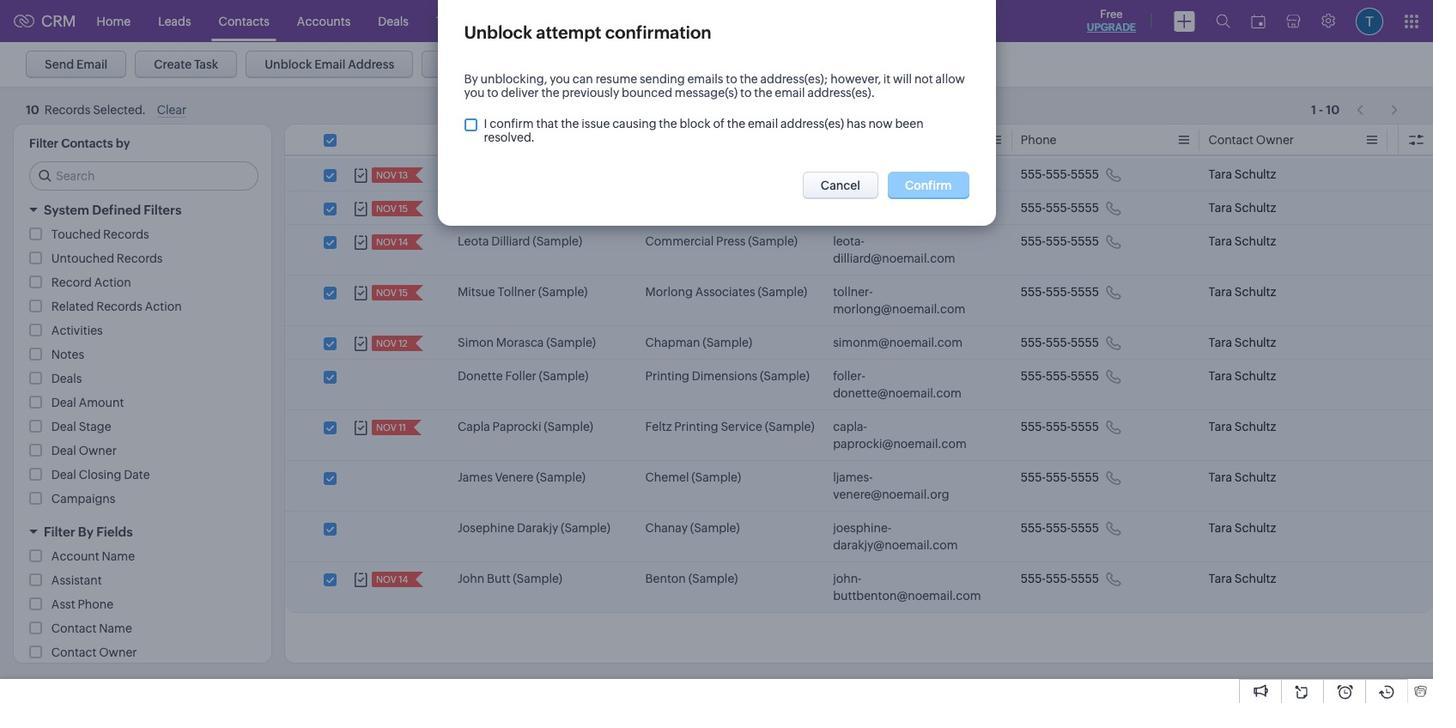 Task type: vqa. For each thing, say whether or not it's contained in the screenshot.
Account to the left
yes



Task type: describe. For each thing, give the bounding box(es) containing it.
filter for filter contacts by
[[29, 137, 59, 150]]

nov for leota dilliard (sample)
[[376, 237, 397, 247]]

- for 2nd navigation from the bottom of the page
[[1319, 99, 1324, 113]]

deal for deal amount
[[51, 396, 76, 410]]

0 horizontal spatial contact name
[[51, 622, 132, 635]]

ljames- venere@noemail.org
[[833, 471, 950, 502]]

actions
[[441, 58, 484, 71]]

records for related
[[96, 300, 142, 313]]

calls
[[573, 14, 600, 28]]

record action
[[51, 276, 131, 289]]

(sample) inside benton (sample) link
[[688, 572, 738, 586]]

nov 13 link
[[372, 167, 410, 183]]

15 for tollner-
[[399, 288, 408, 298]]

555-555-5555 for capla- paprocki@noemail.com
[[1021, 420, 1099, 434]]

10 for 2nd navigation from the bottom of the page
[[1326, 99, 1340, 113]]

schultz for john- buttbenton@noemail.com
[[1235, 572, 1276, 586]]

8 tara schultz from the top
[[1209, 471, 1276, 484]]

sage-
[[833, 201, 863, 215]]

9 555-555-5555 from the top
[[1021, 521, 1099, 535]]

john butt (sample)
[[458, 572, 562, 586]]

dimensions
[[692, 369, 758, 383]]

(sample) inside chapman (sample) link
[[703, 336, 752, 350]]

tara schultz for tollner- morlong@noemail.com
[[1209, 285, 1276, 299]]

venere@noemail.org
[[833, 488, 950, 502]]

been
[[895, 117, 924, 131]]

2 horizontal spatial email
[[833, 133, 864, 147]]

1 vertical spatial owner
[[79, 444, 117, 458]]

morlong@noemail.com
[[833, 302, 966, 316]]

1 horizontal spatial to
[[726, 72, 737, 86]]

1 horizontal spatial action
[[145, 300, 182, 313]]

1 for 2nd navigation from the bottom of the page
[[1311, 99, 1316, 113]]

1 horizontal spatial contacts
[[219, 14, 270, 28]]

tara for krismarrier@noemail.com
[[1209, 167, 1232, 181]]

by unblocking, you can resume sending emails to the address(es); however, it will not allow you to deliver the previously bounced message(s) to the email address(es).
[[464, 72, 965, 100]]

james venere (sample) link
[[458, 469, 586, 486]]

deal closing date
[[51, 468, 150, 482]]

tollner
[[498, 285, 536, 299]]

(sample) inside printing dimensions (sample) link
[[760, 369, 810, 383]]

chanay
[[645, 521, 688, 535]]

9 5555 from the top
[[1071, 521, 1099, 535]]

it
[[883, 72, 891, 86]]

mitsue tollner (sample)
[[458, 285, 588, 299]]

5555 for tollner- morlong@noemail.com
[[1071, 285, 1099, 299]]

by inside by unblocking, you can resume sending emails to the address(es); however, it will not allow you to deliver the previously bounced message(s) to the email address(es).
[[464, 72, 478, 86]]

leota- dilliard@noemail.com
[[833, 234, 955, 265]]

donette foller (sample) link
[[458, 368, 589, 385]]

benton
[[645, 572, 686, 586]]

tara for john- buttbenton@noemail.com
[[1209, 572, 1232, 586]]

i
[[484, 117, 487, 131]]

nov 14 for john butt (sample)
[[376, 574, 408, 585]]

morasca
[[496, 336, 544, 350]]

schultz for sage-wieser@noemail.uk
[[1235, 201, 1276, 215]]

system defined filters
[[44, 203, 181, 217]]

1 horizontal spatial you
[[550, 72, 570, 86]]

name down confirm
[[505, 133, 538, 147]]

ljames-
[[833, 471, 873, 484]]

capla- paprocki@noemail.com link
[[833, 418, 986, 453]]

unblock for unblock email address
[[265, 58, 312, 71]]

darakjy
[[517, 521, 558, 535]]

14 for john
[[399, 574, 408, 585]]

system
[[44, 203, 89, 217]]

joesphine- darakjy@noemail.com link
[[833, 520, 986, 554]]

schultz for leota- dilliard@noemail.com
[[1235, 234, 1276, 248]]

1 vertical spatial account name
[[51, 550, 135, 563]]

nov 11
[[376, 422, 406, 433]]

0 horizontal spatial contacts
[[61, 137, 113, 150]]

task
[[194, 58, 218, 71]]

0 vertical spatial contact owner
[[1209, 133, 1294, 147]]

0 horizontal spatial contact owner
[[51, 646, 137, 660]]

paprocki
[[493, 420, 541, 434]]

printing inside "link"
[[674, 420, 718, 434]]

555-555-5555 for simonm@noemail.com
[[1021, 336, 1099, 350]]

leads link
[[144, 0, 205, 42]]

contacts link
[[205, 0, 283, 42]]

the up all
[[561, 117, 579, 131]]

send
[[45, 58, 74, 71]]

the right emails
[[740, 72, 758, 86]]

name down fields
[[102, 550, 135, 563]]

the right message(s)
[[754, 86, 772, 100]]

0 horizontal spatial you
[[464, 86, 485, 100]]

create
[[154, 58, 192, 71]]

11
[[399, 422, 406, 433]]

0 horizontal spatial account
[[51, 550, 99, 563]]

bounced
[[622, 86, 672, 100]]

mitsue
[[458, 285, 495, 299]]

(sample) inside leota dilliard (sample) link
[[533, 234, 582, 248]]

(sample) inside commercial press (sample) link
[[748, 234, 798, 248]]

calls link
[[560, 0, 614, 42]]

8 5555 from the top
[[1071, 471, 1099, 484]]

deals link
[[364, 0, 422, 42]]

service
[[721, 420, 763, 434]]

notes
[[51, 348, 84, 362]]

555-555-5555 for leota- dilliard@noemail.com
[[1021, 234, 1099, 248]]

1 horizontal spatial contact name
[[458, 133, 538, 147]]

records for touched
[[103, 228, 149, 241]]

benton (sample) link
[[645, 570, 738, 587]]

filter by fields button
[[14, 517, 271, 547]]

nov 15 for tollner-
[[376, 288, 408, 298]]

tasks link
[[422, 0, 480, 42]]

deliver
[[501, 86, 539, 100]]

14 for leota
[[399, 237, 408, 247]]

record
[[51, 276, 92, 289]]

tara schultz for leota- dilliard@noemail.com
[[1209, 234, 1276, 248]]

system defined filters button
[[14, 195, 271, 225]]

0 vertical spatial phone
[[1021, 133, 1057, 147]]

filters
[[144, 203, 181, 217]]

6 schultz from the top
[[1235, 369, 1276, 383]]

(sample) inside john butt (sample) link
[[513, 572, 562, 586]]

(sample) inside capla paprocki (sample) link
[[544, 420, 593, 434]]

sage-wieser@noemail.uk link
[[833, 199, 972, 216]]

unblocking,
[[481, 72, 547, 86]]

1 vertical spatial phone
[[78, 598, 113, 611]]

fields
[[96, 525, 133, 539]]

capla- paprocki@noemail.com
[[833, 420, 967, 451]]

deal for deal owner
[[51, 444, 76, 458]]

1 vertical spatial campaigns
[[51, 492, 115, 506]]

resolved.
[[484, 131, 535, 144]]

chemel (sample) link
[[645, 469, 741, 486]]

1 navigation from the top
[[1348, 94, 1407, 119]]

sending
[[640, 72, 685, 86]]

attempt
[[536, 22, 601, 42]]

(sample) inside james venere (sample) link
[[536, 471, 586, 484]]

2 navigation from the top
[[1348, 97, 1407, 122]]

10 for 2nd navigation from the top of the page
[[1326, 103, 1340, 116]]

nov 14 link for john
[[372, 572, 410, 587]]

9 schultz from the top
[[1235, 521, 1276, 535]]

unblock for unblock attempt confirmation
[[464, 22, 532, 42]]

0 horizontal spatial deals
[[51, 372, 82, 386]]

closing
[[79, 468, 121, 482]]

filter contacts by
[[29, 137, 130, 150]]

12
[[399, 338, 408, 349]]

chapman (sample)
[[645, 336, 752, 350]]

clear
[[157, 103, 186, 117]]

8 555-555-5555 from the top
[[1021, 471, 1099, 484]]

simon
[[458, 336, 494, 350]]

nov for simon morasca (sample)
[[376, 338, 397, 349]]

reports link
[[614, 0, 686, 42]]

touched
[[51, 228, 101, 241]]

deal for deal stage
[[51, 420, 76, 434]]

campaigns link
[[686, 0, 777, 42]]

amount
[[79, 396, 124, 410]]

8 tara from the top
[[1209, 471, 1232, 484]]

(sample) inside chanay (sample) link
[[690, 521, 740, 535]]

(sample) inside the simon morasca (sample) link
[[546, 336, 596, 350]]

untouched records
[[51, 252, 163, 265]]

unblock email address
[[265, 58, 394, 71]]

asst
[[51, 598, 75, 611]]

josephine darakjy (sample) link
[[458, 520, 610, 537]]



Task type: locate. For each thing, give the bounding box(es) containing it.
1 vertical spatial contact owner
[[51, 646, 137, 660]]

deal
[[51, 396, 76, 410], [51, 420, 76, 434], [51, 444, 76, 458], [51, 468, 76, 482]]

0 vertical spatial by
[[464, 72, 478, 86]]

1 horizontal spatial email
[[314, 58, 346, 71]]

(sample) right venere
[[536, 471, 586, 484]]

0 horizontal spatial to
[[487, 86, 499, 100]]

leota dilliard (sample) link
[[458, 233, 582, 250]]

campaigns down closing
[[51, 492, 115, 506]]

campaigns
[[699, 14, 763, 28], [51, 492, 115, 506]]

555-555-5555 for tollner- morlong@noemail.com
[[1021, 285, 1099, 299]]

(sample) inside josephine darakjy (sample) link
[[561, 521, 610, 535]]

10 555-555-5555 from the top
[[1021, 572, 1099, 586]]

2 tara from the top
[[1209, 201, 1232, 215]]

(sample) right dimensions
[[760, 369, 810, 383]]

action down the untouched records
[[145, 300, 182, 313]]

account name
[[645, 133, 729, 147], [51, 550, 135, 563]]

2 555-555-5555 from the top
[[1021, 201, 1099, 215]]

5555 for krismarrier@noemail.com
[[1071, 167, 1099, 181]]

john
[[458, 572, 485, 586]]

joesphine- darakjy@noemail.com
[[833, 521, 958, 552]]

0 vertical spatial email
[[775, 86, 805, 100]]

14 left john
[[399, 574, 408, 585]]

schultz for tollner- morlong@noemail.com
[[1235, 285, 1276, 299]]

nov 14 left john
[[376, 574, 408, 585]]

2 vertical spatial records
[[96, 300, 142, 313]]

capla-
[[833, 420, 867, 434]]

7 tara schultz from the top
[[1209, 420, 1276, 434]]

capla
[[458, 420, 490, 434]]

tasks
[[436, 14, 467, 28]]

printing dimensions (sample)
[[645, 369, 810, 383]]

unblock email address button
[[246, 51, 413, 78]]

1 horizontal spatial account
[[645, 133, 693, 147]]

1 horizontal spatial account name
[[645, 133, 729, 147]]

7 nov from the top
[[376, 574, 397, 585]]

row group
[[285, 158, 1433, 613]]

name down asst phone
[[99, 622, 132, 635]]

2 - from the top
[[1319, 103, 1324, 116]]

3 tara from the top
[[1209, 234, 1232, 248]]

free
[[1100, 8, 1123, 21]]

5 tara schultz from the top
[[1209, 336, 1276, 350]]

1 deal from the top
[[51, 396, 76, 410]]

unblock inside button
[[265, 58, 312, 71]]

deal down deal stage
[[51, 444, 76, 458]]

i confirm that the issue causing the block of the email address(es) has now been resolved.
[[484, 117, 924, 144]]

printing right feltz
[[674, 420, 718, 434]]

contacts down '10 records selected.'
[[61, 137, 113, 150]]

(sample) right butt
[[513, 572, 562, 586]]

2 1 - 10 from the top
[[1311, 103, 1340, 116]]

10 5555 from the top
[[1071, 572, 1099, 586]]

(sample) up printing dimensions (sample)
[[703, 336, 752, 350]]

email inside unblock email address button
[[314, 58, 346, 71]]

row group containing krismarrier@noemail.com
[[285, 158, 1433, 613]]

records down record action
[[96, 300, 142, 313]]

15 up the 12
[[399, 288, 408, 298]]

free upgrade
[[1087, 8, 1136, 33]]

assistant
[[51, 574, 102, 587]]

1 vertical spatial nov 14
[[376, 574, 408, 585]]

10 records selected.
[[26, 103, 146, 117]]

the right of
[[727, 117, 745, 131]]

nov 14 link down nov 13 link
[[372, 234, 410, 250]]

Search text field
[[30, 162, 258, 190]]

nov 15 link down nov 13 link
[[372, 201, 410, 216]]

records down touched records
[[117, 252, 163, 265]]

(sample) inside donette foller (sample) link
[[539, 369, 589, 383]]

sage-wieser@noemail.uk
[[833, 201, 972, 215]]

9 tara schultz from the top
[[1209, 521, 1276, 535]]

1 horizontal spatial by
[[464, 72, 478, 86]]

schultz for capla- paprocki@noemail.com
[[1235, 420, 1276, 434]]

1 5555 from the top
[[1071, 167, 1099, 181]]

2 deal from the top
[[51, 420, 76, 434]]

by
[[116, 137, 130, 150]]

555-555-5555 for john- buttbenton@noemail.com
[[1021, 572, 1099, 586]]

tara schultz for john- buttbenton@noemail.com
[[1209, 572, 1276, 586]]

email for unblock
[[314, 58, 346, 71]]

5555 for sage-wieser@noemail.uk
[[1071, 201, 1099, 215]]

0 vertical spatial account
[[645, 133, 693, 147]]

(sample) inside morlong associates (sample) link
[[758, 285, 807, 299]]

4 tara schultz from the top
[[1209, 285, 1276, 299]]

donette foller (sample)
[[458, 369, 589, 383]]

2 horizontal spatial to
[[740, 86, 752, 100]]

wieser@noemail.uk
[[863, 201, 972, 215]]

0 vertical spatial 15
[[399, 204, 408, 214]]

deal amount
[[51, 396, 124, 410]]

5555 for capla- paprocki@noemail.com
[[1071, 420, 1099, 434]]

1 tara from the top
[[1209, 167, 1232, 181]]

tara for simonm@noemail.com
[[1209, 336, 1232, 350]]

press
[[716, 234, 746, 248]]

1 vertical spatial email
[[748, 117, 778, 131]]

nov 14 link left john
[[372, 572, 410, 587]]

nov 14 for leota dilliard (sample)
[[376, 237, 408, 247]]

5555 for leota- dilliard@noemail.com
[[1071, 234, 1099, 248]]

filter for filter by fields
[[44, 525, 75, 539]]

1 vertical spatial printing
[[674, 420, 718, 434]]

name
[[505, 133, 538, 147], [696, 133, 729, 147], [102, 550, 135, 563], [99, 622, 132, 635]]

the left block
[[659, 117, 677, 131]]

has
[[847, 117, 866, 131]]

10 tara from the top
[[1209, 572, 1232, 586]]

address(es)
[[781, 117, 844, 131]]

1 vertical spatial 15
[[399, 288, 408, 298]]

deal owner
[[51, 444, 117, 458]]

5555
[[1071, 167, 1099, 181], [1071, 201, 1099, 215], [1071, 234, 1099, 248], [1071, 285, 1099, 299], [1071, 336, 1099, 350], [1071, 369, 1099, 383], [1071, 420, 1099, 434], [1071, 471, 1099, 484], [1071, 521, 1099, 535], [1071, 572, 1099, 586]]

1 horizontal spatial unblock
[[464, 22, 532, 42]]

(sample) inside the mitsue tollner (sample) 'link'
[[538, 285, 588, 299]]

0 vertical spatial filter
[[29, 137, 59, 150]]

0 vertical spatial contact name
[[458, 133, 538, 147]]

email right send on the top left of page
[[76, 58, 108, 71]]

address(es);
[[760, 72, 828, 86]]

2 nov 15 from the top
[[376, 288, 408, 298]]

tara for capla- paprocki@noemail.com
[[1209, 420, 1232, 434]]

15 down 13
[[399, 204, 408, 214]]

(sample) right darakjy
[[561, 521, 610, 535]]

you down actions
[[464, 86, 485, 100]]

tara for tollner- morlong@noemail.com
[[1209, 285, 1232, 299]]

5555 for john- buttbenton@noemail.com
[[1071, 572, 1099, 586]]

2 1 from the top
[[1311, 103, 1316, 116]]

14 down 13
[[399, 237, 408, 247]]

printing down 'chapman'
[[645, 369, 690, 383]]

account up assistant
[[51, 550, 99, 563]]

1 vertical spatial deals
[[51, 372, 82, 386]]

you
[[550, 72, 570, 86], [464, 86, 485, 100]]

unblock up actions
[[464, 22, 532, 42]]

1 vertical spatial 14
[[399, 574, 408, 585]]

campaigns up emails
[[699, 14, 763, 28]]

7 5555 from the top
[[1071, 420, 1099, 434]]

name down of
[[696, 133, 729, 147]]

6 555-555-5555 from the top
[[1021, 369, 1099, 383]]

contact name down asst phone
[[51, 622, 132, 635]]

(sample) right the tollner
[[538, 285, 588, 299]]

chemel (sample)
[[645, 471, 741, 484]]

deal stage
[[51, 420, 111, 434]]

(sample) right dilliard
[[533, 234, 582, 248]]

1 vertical spatial nov 15
[[376, 288, 408, 298]]

records down defined
[[103, 228, 149, 241]]

by inside dropdown button
[[78, 525, 94, 539]]

1 nov 15 from the top
[[376, 204, 408, 214]]

nov 12
[[376, 338, 408, 349]]

1 vertical spatial unblock
[[265, 58, 312, 71]]

nov 15 link for tollner-
[[372, 285, 410, 301]]

2 nov 15 link from the top
[[372, 285, 410, 301]]

nov 15 link up "nov 12" link
[[372, 285, 410, 301]]

james venere (sample)
[[458, 471, 586, 484]]

home link
[[83, 0, 144, 42]]

0 horizontal spatial campaigns
[[51, 492, 115, 506]]

morlong associates (sample) link
[[645, 283, 807, 301]]

1 for 2nd navigation from the top of the page
[[1311, 103, 1316, 116]]

contact name
[[458, 133, 538, 147], [51, 622, 132, 635]]

0 horizontal spatial phone
[[78, 598, 113, 611]]

1 vertical spatial records
[[117, 252, 163, 265]]

nov 15 up nov 12 on the top
[[376, 288, 408, 298]]

(sample) right chemel
[[692, 471, 741, 484]]

foller
[[505, 369, 537, 383]]

leads
[[158, 14, 191, 28]]

1 - 10
[[1311, 99, 1340, 113], [1311, 103, 1340, 116]]

previously
[[562, 86, 619, 100]]

555-555-5555 for sage-wieser@noemail.uk
[[1021, 201, 1099, 215]]

(sample) right morasca
[[546, 336, 596, 350]]

to left deliver
[[487, 86, 499, 100]]

0 vertical spatial printing
[[645, 369, 690, 383]]

email inside send email button
[[76, 58, 108, 71]]

deal left stage
[[51, 420, 76, 434]]

2 schultz from the top
[[1235, 201, 1276, 215]]

nov for mitsue tollner (sample)
[[376, 288, 397, 298]]

0 vertical spatial owner
[[1256, 133, 1294, 147]]

6 5555 from the top
[[1071, 369, 1099, 383]]

4 deal from the top
[[51, 468, 76, 482]]

1 555-555-5555 from the top
[[1021, 167, 1099, 181]]

navigation
[[1348, 94, 1407, 119], [1348, 97, 1407, 122]]

3 tara schultz from the top
[[1209, 234, 1276, 248]]

3 555-555-5555 from the top
[[1021, 234, 1099, 248]]

morlong
[[645, 285, 693, 299]]

krismarrier@noemail.com link
[[833, 166, 978, 183]]

555-555-5555
[[1021, 167, 1099, 181], [1021, 201, 1099, 215], [1021, 234, 1099, 248], [1021, 285, 1099, 299], [1021, 336, 1099, 350], [1021, 369, 1099, 383], [1021, 420, 1099, 434], [1021, 471, 1099, 484], [1021, 521, 1099, 535], [1021, 572, 1099, 586]]

5555 for simonm@noemail.com
[[1071, 336, 1099, 350]]

deal for deal closing date
[[51, 468, 76, 482]]

leota
[[458, 234, 489, 248]]

chemel
[[645, 471, 689, 484]]

account name down filter by fields at the left bottom
[[51, 550, 135, 563]]

allow
[[936, 72, 965, 86]]

tara for leota- dilliard@noemail.com
[[1209, 234, 1232, 248]]

email down has
[[833, 133, 864, 147]]

leota dilliard (sample)
[[458, 234, 582, 248]]

the right deliver
[[541, 86, 560, 100]]

3 nov from the top
[[376, 237, 397, 247]]

0 vertical spatial nov 14 link
[[372, 234, 410, 250]]

0 vertical spatial nov 15 link
[[372, 201, 410, 216]]

0 vertical spatial action
[[94, 276, 131, 289]]

nov for john butt (sample)
[[376, 574, 397, 585]]

7 schultz from the top
[[1235, 420, 1276, 434]]

6 tara from the top
[[1209, 369, 1232, 383]]

1 vertical spatial nov 15 link
[[372, 285, 410, 301]]

tara schultz for simonm@noemail.com
[[1209, 336, 1276, 350]]

stage
[[79, 420, 111, 434]]

0 vertical spatial nov 15
[[376, 204, 408, 214]]

6 nov from the top
[[376, 422, 397, 433]]

tara schultz for capla- paprocki@noemail.com
[[1209, 420, 1276, 434]]

cancel button
[[803, 172, 879, 199]]

1 vertical spatial by
[[78, 525, 94, 539]]

2 vertical spatial owner
[[99, 646, 137, 660]]

to right emails
[[726, 72, 737, 86]]

1 nov 14 link from the top
[[372, 234, 410, 250]]

1 tara schultz from the top
[[1209, 167, 1276, 181]]

benton (sample)
[[645, 572, 738, 586]]

0 horizontal spatial account name
[[51, 550, 135, 563]]

nov 14 down nov 13
[[376, 237, 408, 247]]

(sample) inside the chemel (sample) link
[[692, 471, 741, 484]]

2 15 from the top
[[399, 288, 408, 298]]

capla paprocki (sample)
[[458, 420, 593, 434]]

(sample) right foller
[[539, 369, 589, 383]]

contact name down i
[[458, 133, 538, 147]]

address(es).
[[808, 86, 875, 100]]

4 tara from the top
[[1209, 285, 1232, 299]]

1 1 from the top
[[1311, 99, 1316, 113]]

ljames- venere@noemail.org link
[[833, 469, 986, 503]]

leota- dilliard@noemail.com link
[[833, 233, 986, 267]]

email inside i confirm that the issue causing the block of the email address(es) has now been resolved.
[[748, 117, 778, 131]]

nov for capla paprocki (sample)
[[376, 422, 397, 433]]

5 555-555-5555 from the top
[[1021, 336, 1099, 350]]

contacts right leads link
[[219, 14, 270, 28]]

15
[[399, 204, 408, 214], [399, 288, 408, 298]]

0 vertical spatial deals
[[378, 14, 409, 28]]

upgrade
[[1087, 21, 1136, 33]]

to right message(s)
[[740, 86, 752, 100]]

3 deal from the top
[[51, 444, 76, 458]]

confirm
[[490, 117, 534, 131]]

crm link
[[14, 12, 76, 30]]

action up "related records action"
[[94, 276, 131, 289]]

email inside by unblocking, you can resume sending emails to the address(es); however, it will not allow you to deliver the previously bounced message(s) to the email address(es).
[[775, 86, 805, 100]]

foller-
[[833, 369, 865, 383]]

confirmation
[[605, 22, 712, 42]]

deal down deal owner
[[51, 468, 76, 482]]

2 nov from the top
[[376, 204, 397, 214]]

2 nov 14 from the top
[[376, 574, 408, 585]]

9 tara from the top
[[1209, 521, 1232, 535]]

account name down block
[[645, 133, 729, 147]]

5 5555 from the top
[[1071, 336, 1099, 350]]

4 schultz from the top
[[1235, 285, 1276, 299]]

email left address
[[314, 58, 346, 71]]

2 tara schultz from the top
[[1209, 201, 1276, 215]]

1 nov from the top
[[376, 170, 397, 180]]

deal up deal stage
[[51, 396, 76, 410]]

- for 2nd navigation from the top of the page
[[1319, 103, 1324, 116]]

1 horizontal spatial deals
[[378, 14, 409, 28]]

schultz for simonm@noemail.com
[[1235, 336, 1276, 350]]

1 1 - 10 from the top
[[1311, 99, 1340, 113]]

(sample) right service
[[765, 420, 815, 434]]

associates
[[695, 285, 755, 299]]

feltz
[[645, 420, 672, 434]]

tara for sage-wieser@noemail.uk
[[1209, 201, 1232, 215]]

1 horizontal spatial contact owner
[[1209, 133, 1294, 147]]

deals down notes
[[51, 372, 82, 386]]

1 nov 15 link from the top
[[372, 201, 410, 216]]

create task
[[154, 58, 218, 71]]

7 555-555-5555 from the top
[[1021, 420, 1099, 434]]

2 5555 from the top
[[1071, 201, 1099, 215]]

nov 15 down nov 13
[[376, 204, 408, 214]]

8 schultz from the top
[[1235, 471, 1276, 484]]

unblock down accounts link
[[265, 58, 312, 71]]

records for untouched
[[117, 252, 163, 265]]

account down block
[[645, 133, 693, 147]]

1 15 from the top
[[399, 204, 408, 214]]

mitsue tollner (sample) link
[[458, 283, 588, 301]]

nov 14 link for leota
[[372, 234, 410, 250]]

0 vertical spatial records
[[103, 228, 149, 241]]

commercial press (sample)
[[645, 234, 798, 248]]

(sample) right associates
[[758, 285, 807, 299]]

(sample) right chanay
[[690, 521, 740, 535]]

deals up address
[[378, 14, 409, 28]]

6 tara schultz from the top
[[1209, 369, 1276, 383]]

foller- donette@noemail.com link
[[833, 368, 986, 402]]

all
[[553, 135, 564, 145]]

5 schultz from the top
[[1235, 336, 1276, 350]]

7 tara from the top
[[1209, 420, 1232, 434]]

(sample) inside the feltz printing service (sample) "link"
[[765, 420, 815, 434]]

0 vertical spatial 14
[[399, 237, 408, 247]]

0 vertical spatial campaigns
[[699, 14, 763, 28]]

paprocki@noemail.com
[[833, 437, 967, 451]]

filter up assistant
[[44, 525, 75, 539]]

1 vertical spatial nov 14 link
[[372, 572, 410, 587]]

commercial press (sample) link
[[645, 233, 798, 250]]

john-
[[833, 572, 862, 586]]

unblock
[[464, 22, 532, 42], [265, 58, 312, 71]]

(sample) right press
[[748, 234, 798, 248]]

email up address(es)
[[775, 86, 805, 100]]

issue
[[582, 117, 610, 131]]

simonm@noemail.com
[[833, 336, 963, 350]]

(sample) right benton
[[688, 572, 738, 586]]

tara schultz for sage-wieser@noemail.uk
[[1209, 201, 1276, 215]]

filter by fields
[[44, 525, 133, 539]]

555-
[[1021, 167, 1046, 181], [1046, 167, 1071, 181], [1021, 201, 1046, 215], [1046, 201, 1071, 215], [1021, 234, 1046, 248], [1046, 234, 1071, 248], [1021, 285, 1046, 299], [1046, 285, 1071, 299], [1021, 336, 1046, 350], [1046, 336, 1071, 350], [1021, 369, 1046, 383], [1046, 369, 1071, 383], [1021, 420, 1046, 434], [1046, 420, 1071, 434], [1021, 471, 1046, 484], [1046, 471, 1071, 484], [1021, 521, 1046, 535], [1046, 521, 1071, 535], [1021, 572, 1046, 586], [1046, 572, 1071, 586]]

by down actions
[[464, 72, 478, 86]]

tara
[[1209, 167, 1232, 181], [1209, 201, 1232, 215], [1209, 234, 1232, 248], [1209, 285, 1232, 299], [1209, 336, 1232, 350], [1209, 369, 1232, 383], [1209, 420, 1232, 434], [1209, 471, 1232, 484], [1209, 521, 1232, 535], [1209, 572, 1232, 586]]

1 - from the top
[[1319, 99, 1324, 113]]

0 vertical spatial unblock
[[464, 22, 532, 42]]

4 5555 from the top
[[1071, 285, 1099, 299]]

nov 15 link for sage-
[[372, 201, 410, 216]]

filter inside dropdown button
[[44, 525, 75, 539]]

4 555-555-5555 from the top
[[1021, 285, 1099, 299]]

10 tara schultz from the top
[[1209, 572, 1276, 586]]

1 vertical spatial account
[[51, 550, 99, 563]]

1 14 from the top
[[399, 237, 408, 247]]

555-555-5555 for krismarrier@noemail.com
[[1021, 167, 1099, 181]]

by left fields
[[78, 525, 94, 539]]

you left can
[[550, 72, 570, 86]]

account
[[645, 133, 693, 147], [51, 550, 99, 563]]

1 horizontal spatial phone
[[1021, 133, 1057, 147]]

10 schultz from the top
[[1235, 572, 1276, 586]]

4 nov from the top
[[376, 288, 397, 298]]

0 horizontal spatial by
[[78, 525, 94, 539]]

by
[[464, 72, 478, 86], [78, 525, 94, 539]]

0 horizontal spatial action
[[94, 276, 131, 289]]

records
[[44, 103, 90, 117]]

2 14 from the top
[[399, 574, 408, 585]]

filter down records
[[29, 137, 59, 150]]

1 vertical spatial contact name
[[51, 622, 132, 635]]

0 horizontal spatial unblock
[[265, 58, 312, 71]]

1 vertical spatial filter
[[44, 525, 75, 539]]

nov 15 for sage-
[[376, 204, 408, 214]]

2 nov 14 link from the top
[[372, 572, 410, 587]]

3 schultz from the top
[[1235, 234, 1276, 248]]

1 nov 14 from the top
[[376, 237, 408, 247]]

15 for sage-
[[399, 204, 408, 214]]

action
[[94, 276, 131, 289], [145, 300, 182, 313]]

5 nov from the top
[[376, 338, 397, 349]]

0 vertical spatial contacts
[[219, 14, 270, 28]]

tara schultz for krismarrier@noemail.com
[[1209, 167, 1276, 181]]

john- buttbenton@noemail.com
[[833, 572, 981, 603]]

0 vertical spatial account name
[[645, 133, 729, 147]]

1
[[1311, 99, 1316, 113], [1311, 103, 1316, 116]]

asst phone
[[51, 598, 113, 611]]

email right of
[[748, 117, 778, 131]]

0 vertical spatial nov 14
[[376, 237, 408, 247]]

5 tara from the top
[[1209, 336, 1232, 350]]

1 vertical spatial contacts
[[61, 137, 113, 150]]

email for send
[[76, 58, 108, 71]]

(sample) right paprocki
[[544, 420, 593, 434]]

3 5555 from the top
[[1071, 234, 1099, 248]]

schultz for krismarrier@noemail.com
[[1235, 167, 1276, 181]]

printing dimensions (sample) link
[[645, 368, 810, 385]]

1 schultz from the top
[[1235, 167, 1276, 181]]

1 horizontal spatial campaigns
[[699, 14, 763, 28]]

0 horizontal spatial email
[[76, 58, 108, 71]]

1 vertical spatial action
[[145, 300, 182, 313]]



